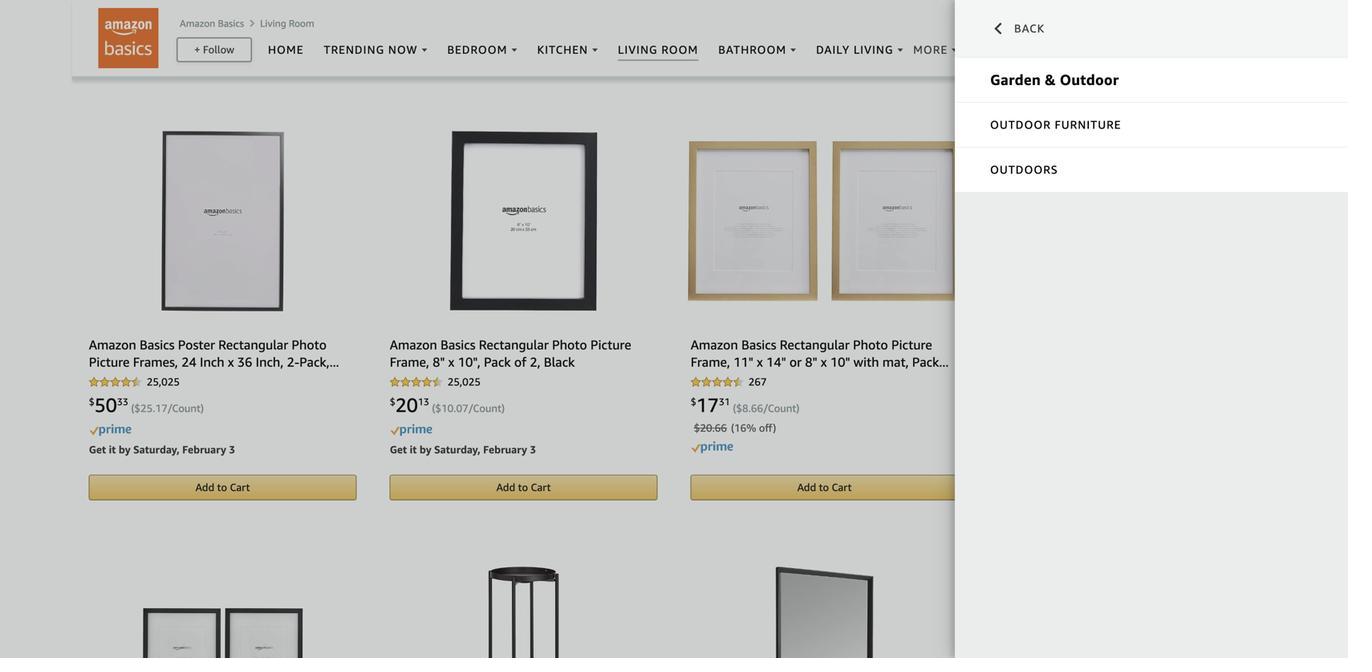 Task type: describe. For each thing, give the bounding box(es) containing it.
count for 20
[[473, 402, 502, 415]]

$ down $ 17 31
[[694, 422, 700, 434]]

07
[[456, 402, 469, 415]]

back to button
[[955, 0, 1349, 58]]

10
[[442, 402, 454, 415]]

get it by saturday, february 3 for 50
[[89, 444, 235, 456]]

( for 25
[[131, 402, 134, 415]]

off
[[759, 422, 773, 434]]

33
[[117, 396, 128, 407]]

( for 10
[[432, 402, 435, 415]]

+ follow
[[194, 43, 234, 56]]

to
[[1049, 22, 1066, 35]]

back button
[[955, 0, 1349, 58]]

( $ 10 . 07 / count )
[[432, 402, 505, 415]]

it for 50
[[109, 444, 116, 456]]

$ right 31 at the right of the page
[[736, 402, 743, 415]]

50
[[95, 393, 117, 417]]

saturday, for 20
[[434, 444, 481, 456]]

20 inside ( $ 8 . 66 / count ) $ 20 . 66 ( 16% off )
[[700, 422, 713, 434]]

. for 25
[[153, 402, 155, 415]]

31
[[719, 396, 730, 407]]

) for ( $ 10 . 07 / count )
[[502, 402, 505, 415]]

search image
[[1041, 40, 1060, 59]]

by for 20
[[420, 444, 432, 456]]

267
[[749, 376, 767, 388]]

amazon basics 11" x 14" rectangular photo picture frame, (8" x 10" with mat), 2-pack, black, 15.2 inch l x 12.2 inch w image
[[132, 567, 313, 658]]

/ inside ( $ 8 . 66 / count ) $ 20 . 66 ( 16% off )
[[764, 402, 768, 415]]

1 horizontal spatial 17
[[697, 393, 719, 417]]

. down $ 17 31
[[713, 422, 715, 434]]

) for ( $ 8 . 66 / count ) $ 20 . 66 ( 16% off )
[[797, 402, 800, 415]]

february for 50
[[182, 444, 226, 456]]

+ follow button
[[178, 38, 251, 61]]

basics
[[218, 17, 244, 29]]

it for 20
[[410, 444, 417, 456]]

( $ 25 . 17 / count )
[[131, 402, 204, 415]]

soon.
[[222, 3, 248, 15]]

amazon basics rectangular photo picture frame, 8" x 10", pack of 5, black image
[[1014, 131, 1237, 311]]

back to
[[1015, 22, 1069, 35]]

amazon basics rectangular photo picture frame, 8" x 10", pack of 2, black image
[[450, 131, 598, 311]]

amazon basics rectangular wall mount mirror 24" x 36", peaked trim, black image
[[776, 567, 874, 658]]

25,025 for 20
[[448, 376, 481, 388]]

count inside ( $ 8 . 66 / count ) $ 20 . 66 ( 16% off )
[[768, 402, 797, 415]]

amazon basics
[[180, 17, 244, 29]]

25,025 for 50
[[147, 376, 180, 388]]

in
[[148, 3, 157, 15]]

living room
[[260, 17, 314, 29]]

/ for 20
[[469, 402, 473, 415]]

-
[[187, 3, 192, 15]]

left
[[129, 3, 146, 15]]

3 for 20
[[530, 444, 536, 456]]

amazon basics rectangular photo picture frame, 11" x 14" or 8" x 10" with mat, pack of 2, gold, 12.28 x 15.18 inches image
[[688, 141, 962, 302]]

only
[[89, 3, 111, 15]]

. for 10
[[454, 402, 456, 415]]

) right 16%
[[773, 422, 777, 434]]



Task type: vqa. For each thing, say whether or not it's contained in the screenshot.
the iwoly Cordless Vacuum Cleaner Rechargeable with 2200mAh Detachable Battery, 18000Pa Cyclone Vacuum with HEPA Filter, Lightweight Portable Handheld Stick Vacuum for Hard Floor Car Cleaning image
no



Task type: locate. For each thing, give the bounding box(es) containing it.
count right '07'
[[473, 402, 502, 415]]

back for back to
[[1015, 22, 1045, 35]]

1 horizontal spatial count
[[473, 402, 502, 415]]

count up off
[[768, 402, 797, 415]]

order
[[194, 3, 220, 15]]

( $ 8 . 66 / count ) $ 20 . 66 ( 16% off )
[[694, 402, 800, 434]]

/ up off
[[764, 402, 768, 415]]

room
[[289, 17, 314, 29]]

it
[[109, 444, 116, 456], [410, 444, 417, 456]]

count for 50
[[172, 402, 201, 415]]

back inside the back button
[[1015, 22, 1045, 35]]

get it by saturday, february 3
[[89, 444, 235, 456], [390, 444, 536, 456]]

) right '07'
[[502, 402, 505, 415]]

1 3 from the left
[[229, 444, 235, 456]]

) right 8
[[797, 402, 800, 415]]

1 february from the left
[[182, 444, 226, 456]]

amazon basics poster rectangular photo picture frames, 24 inch x 36 inch, 2-pack, black image
[[161, 131, 284, 311]]

get
[[89, 444, 106, 456], [390, 444, 407, 456]]

$ left 33
[[89, 396, 95, 407]]

living
[[260, 17, 286, 29]]

20 left 10
[[396, 393, 418, 417]]

saturday,
[[133, 444, 180, 456], [434, 444, 481, 456]]

0 horizontal spatial count
[[172, 402, 201, 415]]

back inside back to button
[[1015, 22, 1045, 35]]

3 count from the left
[[768, 402, 797, 415]]

get it by saturday, february 3 down '07'
[[390, 444, 536, 456]]

1 get from the left
[[89, 444, 106, 456]]

20
[[114, 3, 126, 15], [396, 393, 418, 417], [700, 422, 713, 434]]

count right 25
[[172, 402, 201, 415]]

2 get it by saturday, february 3 from the left
[[390, 444, 536, 456]]

3 for 50
[[229, 444, 235, 456]]

by
[[119, 444, 131, 456], [420, 444, 432, 456]]

2 3 from the left
[[530, 444, 536, 456]]

1 vertical spatial 66
[[715, 422, 727, 434]]

1 saturday, from the left
[[133, 444, 180, 456]]

) right 25
[[201, 402, 204, 415]]

2 25,025 from the left
[[448, 376, 481, 388]]

amazon
[[180, 17, 215, 29]]

2 count from the left
[[473, 402, 502, 415]]

2 saturday, from the left
[[434, 444, 481, 456]]

$ left 13
[[390, 396, 396, 407]]

follow
[[203, 43, 234, 56]]

0 horizontal spatial get it by saturday, february 3
[[89, 444, 235, 456]]

saturday, down '07'
[[434, 444, 481, 456]]

20 left left
[[114, 3, 126, 15]]

1 horizontal spatial get
[[390, 444, 407, 456]]

1 horizontal spatial /
[[469, 402, 473, 415]]

0 horizontal spatial 25,025
[[147, 376, 180, 388]]

$ inside "$ 50 33"
[[89, 396, 95, 407]]

it down "$ 50 33"
[[109, 444, 116, 456]]

( for 8
[[733, 402, 736, 415]]

. right 33
[[153, 402, 155, 415]]

3
[[229, 444, 235, 456], [530, 444, 536, 456]]

1 horizontal spatial it
[[410, 444, 417, 456]]

2 horizontal spatial count
[[768, 402, 797, 415]]

get down $ 20 13
[[390, 444, 407, 456]]

20 for $ 20 13
[[396, 393, 418, 417]]

16%
[[735, 422, 757, 434]]

get for 50
[[89, 444, 106, 456]]

1 horizontal spatial 25,025
[[448, 376, 481, 388]]

2 by from the left
[[420, 444, 432, 456]]

1 horizontal spatial february
[[483, 444, 527, 456]]

saturday, down 25
[[133, 444, 180, 456]]

get down 50 on the left bottom of page
[[89, 444, 106, 456]]

count
[[172, 402, 201, 415], [473, 402, 502, 415], [768, 402, 797, 415]]

) for ( $ 25 . 17 / count )
[[201, 402, 204, 415]]

february down ( $ 25 . 17 / count )
[[182, 444, 226, 456]]

2 horizontal spatial 20
[[700, 422, 713, 434]]

0 horizontal spatial 20
[[114, 3, 126, 15]]

20 for only 20 left in stock - order soon.
[[114, 3, 126, 15]]

/
[[168, 402, 172, 415], [469, 402, 473, 415], [764, 402, 768, 415]]

17 left 8
[[697, 393, 719, 417]]

living room link
[[260, 17, 314, 29]]

$ 17 31
[[691, 393, 730, 417]]

0 vertical spatial 66
[[751, 402, 764, 415]]

back for back
[[1015, 22, 1045, 35]]

1 it from the left
[[109, 444, 116, 456]]

0 horizontal spatial february
[[182, 444, 226, 456]]

by down $ 20 13
[[420, 444, 432, 456]]

0 horizontal spatial 3
[[229, 444, 235, 456]]

1 by from the left
[[119, 444, 131, 456]]

1 25,025 from the left
[[147, 376, 180, 388]]

amazon basics link
[[180, 17, 244, 29]]

by down "$ 50 33"
[[119, 444, 131, 456]]

1 horizontal spatial 66
[[751, 402, 764, 415]]

1 vertical spatial 20
[[396, 393, 418, 417]]

66
[[751, 402, 764, 415], [715, 422, 727, 434]]

2 get from the left
[[390, 444, 407, 456]]

/ right 10
[[469, 402, 473, 415]]

$ 50 33
[[89, 393, 128, 417]]

$ right 33
[[134, 402, 141, 415]]

0 horizontal spatial 17
[[155, 402, 168, 415]]

1 count from the left
[[172, 402, 201, 415]]

get it by saturday, february 3 down ( $ 25 . 17 / count )
[[89, 444, 235, 456]]

2 / from the left
[[469, 402, 473, 415]]

. for 8
[[749, 402, 751, 415]]

it down $ 20 13
[[410, 444, 417, 456]]

(
[[131, 402, 134, 415], [432, 402, 435, 415], [733, 402, 736, 415], [731, 422, 735, 434]]

/ for 50
[[168, 402, 172, 415]]

2 horizontal spatial /
[[764, 402, 768, 415]]

25,025
[[147, 376, 180, 388], [448, 376, 481, 388]]

2 vertical spatial 20
[[700, 422, 713, 434]]

amazon basics round plant stand, black image
[[488, 567, 559, 658]]

1 / from the left
[[168, 402, 172, 415]]

1 horizontal spatial 20
[[396, 393, 418, 417]]

1 horizontal spatial by
[[420, 444, 432, 456]]

. up 16%
[[749, 402, 751, 415]]

25
[[141, 402, 153, 415]]

)
[[201, 402, 204, 415], [502, 402, 505, 415], [797, 402, 800, 415], [773, 422, 777, 434]]

0 vertical spatial 20
[[114, 3, 126, 15]]

17 right 25
[[155, 402, 168, 415]]

. right 13
[[454, 402, 456, 415]]

13
[[418, 396, 429, 407]]

amazon basics logo image
[[98, 8, 159, 68]]

66 left 16%
[[715, 422, 727, 434]]

.
[[153, 402, 155, 415], [454, 402, 456, 415], [749, 402, 751, 415], [713, 422, 715, 434]]

get it by saturday, february 3 for 20
[[390, 444, 536, 456]]

1 horizontal spatial get it by saturday, february 3
[[390, 444, 536, 456]]

0 horizontal spatial it
[[109, 444, 116, 456]]

by for 50
[[119, 444, 131, 456]]

$ right 13
[[435, 402, 442, 415]]

back
[[1015, 22, 1045, 35], [1015, 22, 1045, 35]]

$
[[89, 396, 95, 407], [390, 396, 396, 407], [691, 396, 697, 407], [134, 402, 141, 415], [435, 402, 442, 415], [736, 402, 743, 415], [694, 422, 700, 434]]

17
[[697, 393, 719, 417], [155, 402, 168, 415]]

25,025 up '07'
[[448, 376, 481, 388]]

february down ( $ 10 . 07 / count ) at bottom left
[[483, 444, 527, 456]]

saturday, for 50
[[133, 444, 180, 456]]

8
[[743, 402, 749, 415]]

february
[[182, 444, 226, 456], [483, 444, 527, 456]]

$ left 31 at the right of the page
[[691, 396, 697, 407]]

20 down $ 17 31
[[700, 422, 713, 434]]

get for 20
[[390, 444, 407, 456]]

2 it from the left
[[410, 444, 417, 456]]

0 horizontal spatial get
[[89, 444, 106, 456]]

0 horizontal spatial /
[[168, 402, 172, 415]]

1 get it by saturday, february 3 from the left
[[89, 444, 235, 456]]

$ inside $ 17 31
[[691, 396, 697, 407]]

only 20 left in stock - order soon.
[[89, 3, 248, 15]]

66 right 8
[[751, 402, 764, 415]]

0 horizontal spatial 66
[[715, 422, 727, 434]]

3 / from the left
[[764, 402, 768, 415]]

february for 20
[[483, 444, 527, 456]]

$ 20 13
[[390, 393, 429, 417]]

Search all Amazon Basics search field
[[1065, 36, 1238, 63]]

1 horizontal spatial saturday,
[[434, 444, 481, 456]]

stock
[[160, 3, 185, 15]]

0 horizontal spatial by
[[119, 444, 131, 456]]

/ right 25
[[168, 402, 172, 415]]

2 february from the left
[[483, 444, 527, 456]]

1 horizontal spatial 3
[[530, 444, 536, 456]]

0 horizontal spatial saturday,
[[133, 444, 180, 456]]

+
[[194, 43, 200, 56]]

25,025 up ( $ 25 . 17 / count )
[[147, 376, 180, 388]]

$ inside $ 20 13
[[390, 396, 396, 407]]



